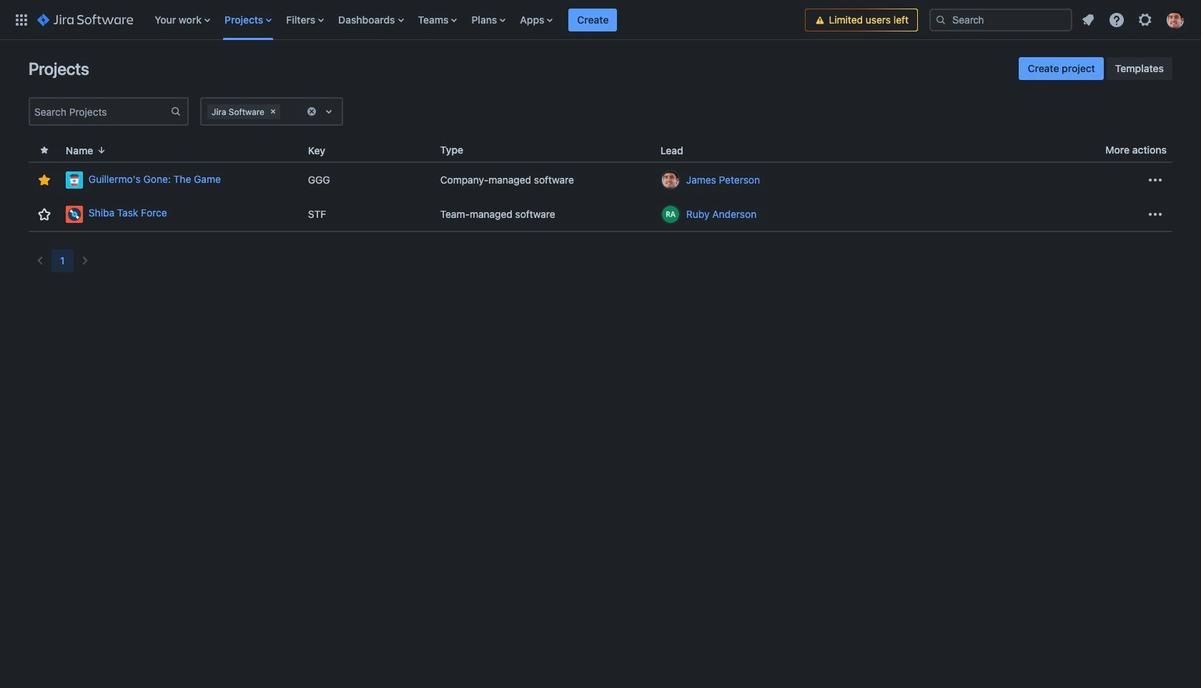 Task type: locate. For each thing, give the bounding box(es) containing it.
your profile and settings image
[[1167, 11, 1185, 28]]

Choose Jira products text field
[[283, 104, 286, 119]]

open image
[[320, 103, 338, 120]]

more image
[[1147, 206, 1165, 223]]

0 horizontal spatial list
[[148, 0, 806, 40]]

clear image
[[306, 106, 318, 117]]

next image
[[76, 253, 93, 270]]

group
[[1020, 57, 1173, 80]]

list item
[[569, 0, 618, 40]]

Search Projects text field
[[30, 102, 170, 122]]

banner
[[0, 0, 1202, 40]]

list
[[148, 0, 806, 40], [1076, 7, 1193, 33]]

None search field
[[930, 8, 1073, 31]]

jira software image
[[37, 11, 133, 28], [37, 11, 133, 28]]

star guillermo's gone: the game image
[[36, 172, 53, 189]]



Task type: describe. For each thing, give the bounding box(es) containing it.
primary element
[[9, 0, 806, 40]]

settings image
[[1137, 11, 1155, 28]]

more image
[[1147, 172, 1165, 189]]

help image
[[1109, 11, 1126, 28]]

clear image
[[267, 106, 279, 117]]

1 horizontal spatial list
[[1076, 7, 1193, 33]]

appswitcher icon image
[[13, 11, 30, 28]]

previous image
[[31, 253, 49, 270]]

star shiba task force image
[[36, 206, 53, 223]]

Search field
[[930, 8, 1073, 31]]

search image
[[936, 14, 947, 25]]

notifications image
[[1080, 11, 1097, 28]]



Task type: vqa. For each thing, say whether or not it's contained in the screenshot.
Workflow Screen Tab
no



